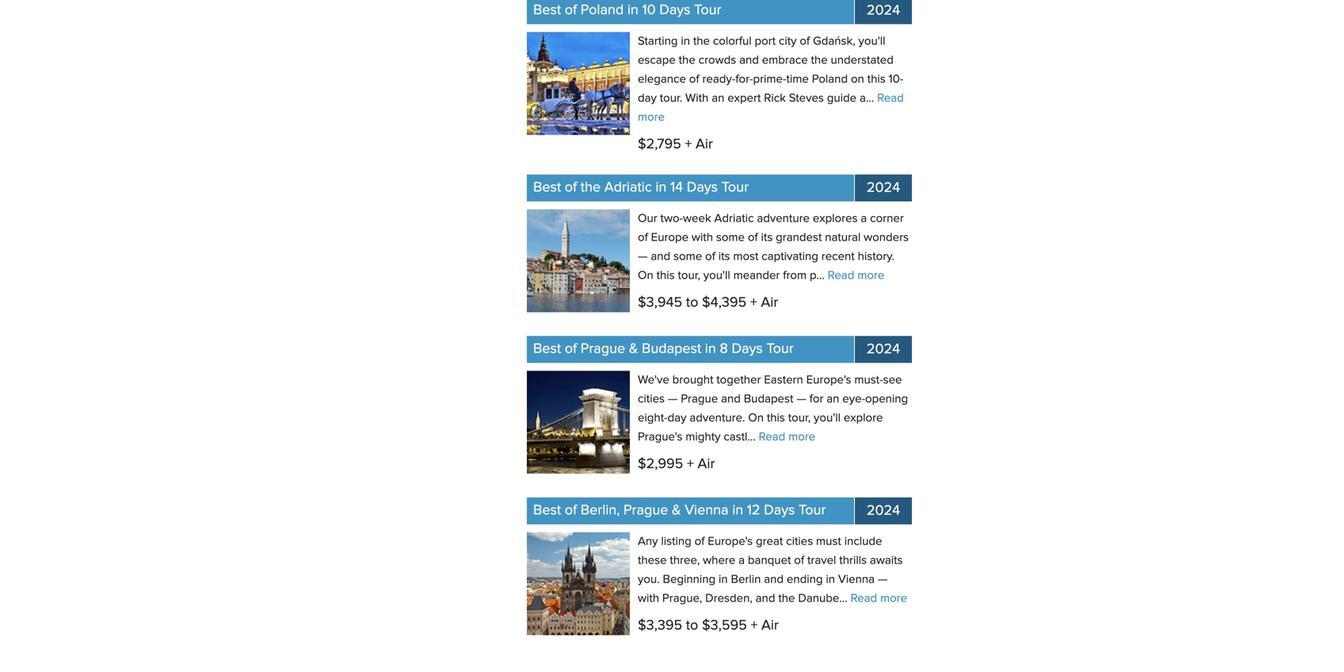 Task type: vqa. For each thing, say whether or not it's contained in the screenshot.
AN to the right
yes



Task type: locate. For each thing, give the bounding box(es) containing it.
1 horizontal spatial on
[[748, 413, 764, 425]]

you'll
[[859, 36, 886, 47], [704, 270, 730, 282], [814, 413, 841, 425]]

read for days
[[759, 432, 786, 444]]

air
[[696, 138, 713, 152], [761, 296, 778, 310], [698, 458, 715, 472], [762, 619, 779, 634]]

1 vertical spatial cities
[[786, 536, 813, 548]]

eye-
[[843, 394, 865, 406]]

on inside our two-week adriatic adventure explores a corner of europe with some of its grandest natural wonders — and some of its most captivating recent history. on this tour, you'll meander from p...
[[638, 270, 654, 282]]

$3,395
[[638, 619, 682, 634]]

poland inside starting in the colorful port city of gdańsk, you'll escape the crowds and embrace the understated elegance of ready-for-prime-time poland on this 10- day tour. with an expert rick steves guide a...
[[812, 74, 848, 86]]

the up crowds on the right top of page
[[693, 36, 710, 47]]

2024 for best of prague & budapest in 8 days tour
[[867, 343, 900, 357]]

read right castl...
[[759, 432, 786, 444]]

poland left 10
[[581, 3, 624, 17]]

this right 'on'
[[868, 74, 886, 86]]

1 best from the top
[[533, 3, 561, 17]]

1 horizontal spatial some
[[716, 232, 745, 244]]

its down adventure on the right top
[[761, 232, 773, 244]]

on
[[851, 74, 864, 86]]

for-
[[736, 74, 753, 86]]

adriatic inside our two-week adriatic adventure explores a corner of europe with some of its grandest natural wonders — and some of its most captivating recent history. on this tour, you'll meander from p...
[[714, 213, 754, 225]]

more down for
[[789, 432, 816, 444]]

1 horizontal spatial you'll
[[814, 413, 841, 425]]

and up for-
[[739, 55, 759, 66]]

tour up must
[[799, 504, 826, 518]]

europe's
[[806, 375, 852, 387], [708, 536, 753, 548]]

awaits
[[870, 555, 903, 567]]

tour, inside our two-week adriatic adventure explores a corner of europe with some of its grandest natural wonders — and some of its most captivating recent history. on this tour, you'll meander from p...
[[678, 270, 701, 282]]

0 vertical spatial day
[[638, 93, 657, 105]]

2 vertical spatial you'll
[[814, 413, 841, 425]]

two-
[[661, 213, 683, 225]]

1 vertical spatial prague
[[681, 394, 718, 406]]

in left 10
[[628, 3, 639, 17]]

0 horizontal spatial &
[[629, 342, 638, 356]]

day left the 'tour.'
[[638, 93, 657, 105]]

prague down brought
[[681, 394, 718, 406]]

3 best from the top
[[533, 342, 561, 356]]

travel
[[808, 555, 836, 567]]

most
[[733, 251, 759, 263]]

1 vertical spatial a
[[739, 555, 745, 567]]

the
[[693, 36, 710, 47], [679, 55, 696, 66], [811, 55, 828, 66], [581, 181, 601, 195], [778, 593, 795, 605]]

prague
[[581, 342, 625, 356], [681, 394, 718, 406], [624, 504, 668, 518]]

0 horizontal spatial an
[[712, 93, 725, 105]]

0 horizontal spatial a
[[739, 555, 745, 567]]

natural
[[825, 232, 861, 244]]

0 vertical spatial to
[[686, 296, 698, 310]]

and down europe
[[651, 251, 671, 263]]

and inside starting in the colorful port city of gdańsk, you'll escape the crowds and embrace the understated elegance of ready-for-prime-time poland on this 10- day tour. with an expert rick steves guide a...
[[739, 55, 759, 66]]

0 vertical spatial tour,
[[678, 270, 701, 282]]

1 vertical spatial on
[[748, 413, 764, 425]]

cities up "eight-"
[[638, 394, 665, 406]]

0 vertical spatial vienna
[[685, 504, 729, 518]]

0 horizontal spatial europe's
[[708, 536, 753, 548]]

you.
[[638, 574, 660, 586]]

vienna down thrills
[[838, 574, 875, 586]]

0 horizontal spatial day
[[638, 93, 657, 105]]

its
[[761, 232, 773, 244], [719, 251, 730, 263]]

and inside we've brought together eastern europe's must-see cities — prague and budapest — for an eye-opening eight-day adventure. on this tour, you'll explore prague's mighty castl...
[[721, 394, 741, 406]]

1 vertical spatial some
[[674, 251, 702, 263]]

0 horizontal spatial budapest
[[642, 342, 701, 356]]

best of berlin, prague & vienna in 12 days tour 2024 image
[[527, 533, 630, 636]]

grandest
[[776, 232, 822, 244]]

— down 'awaits'
[[878, 574, 888, 586]]

0 vertical spatial adriatic
[[605, 181, 652, 195]]

read
[[877, 93, 904, 105], [828, 270, 855, 282], [759, 432, 786, 444], [851, 593, 877, 605]]

adriatic right week
[[714, 213, 754, 225]]

dresden,
[[705, 593, 753, 605]]

this inside starting in the colorful port city of gdańsk, you'll escape the crowds and embrace the understated elegance of ready-for-prime-time poland on this 10- day tour. with an expert rick steves guide a...
[[868, 74, 886, 86]]

europe's up for
[[806, 375, 852, 387]]

of up with
[[689, 74, 699, 86]]

on
[[638, 270, 654, 282], [748, 413, 764, 425]]

best
[[533, 3, 561, 17], [533, 181, 561, 195], [533, 342, 561, 356], [533, 504, 561, 518]]

0 vertical spatial you'll
[[859, 36, 886, 47]]

1 vertical spatial with
[[638, 593, 659, 605]]

best for best of poland in 10 days tour
[[533, 3, 561, 17]]

to right $3,945
[[686, 296, 698, 310]]

of right listing
[[695, 536, 705, 548]]

1 to from the top
[[686, 296, 698, 310]]

tour, up $3,945 to $4,395 + air
[[678, 270, 701, 282]]

tour right 14
[[722, 181, 749, 195]]

air down meander
[[761, 296, 778, 310]]

this
[[868, 74, 886, 86], [657, 270, 675, 282], [767, 413, 785, 425]]

1 vertical spatial an
[[827, 394, 840, 406]]

beginning
[[663, 574, 716, 586]]

0 vertical spatial poland
[[581, 3, 624, 17]]

cities left must
[[786, 536, 813, 548]]

to
[[686, 296, 698, 310], [686, 619, 698, 634]]

3 2024 from the top
[[867, 343, 900, 357]]

$3,945
[[638, 296, 682, 310]]

more down history. at the right of page
[[858, 270, 885, 282]]

0 vertical spatial its
[[761, 232, 773, 244]]

1 vertical spatial poland
[[812, 74, 848, 86]]

a
[[861, 213, 867, 225], [739, 555, 745, 567]]

on up castl...
[[748, 413, 764, 425]]

&
[[629, 342, 638, 356], [672, 504, 681, 518]]

with down week
[[692, 232, 713, 244]]

a inside our two-week adriatic adventure explores a corner of europe with some of its grandest natural wonders — and some of its most captivating recent history. on this tour, you'll meander from p...
[[861, 213, 867, 225]]

europe's up "where"
[[708, 536, 753, 548]]

best of prague & budapest in 8 days tour 2024 image
[[527, 371, 630, 474]]

some down europe
[[674, 251, 702, 263]]

in inside starting in the colorful port city of gdańsk, you'll escape the crowds and embrace the understated elegance of ready-for-prime-time poland on this 10- day tour. with an expert rick steves guide a...
[[681, 36, 690, 47]]

read down 10-
[[877, 93, 904, 105]]

2 vertical spatial this
[[767, 413, 785, 425]]

2 2024 from the top
[[867, 181, 900, 195]]

0 horizontal spatial this
[[657, 270, 675, 282]]

0 vertical spatial prague
[[581, 342, 625, 356]]

brought
[[673, 375, 714, 387]]

of up most
[[748, 232, 758, 244]]

the inside any listing of europe's great cities must include these three, where a banquet of travel thrills awaits you. beginning in berlin and ending in vienna — with prague, dresden, and the danube...
[[778, 593, 795, 605]]

poland
[[581, 3, 624, 17], [812, 74, 848, 86]]

2 horizontal spatial this
[[868, 74, 886, 86]]

vienna
[[685, 504, 729, 518], [838, 574, 875, 586]]

—
[[638, 251, 648, 263], [668, 394, 678, 406], [797, 394, 807, 406], [878, 574, 888, 586]]

best of poland in 10 days tour 2024 image
[[527, 32, 630, 135]]

1 horizontal spatial day
[[668, 413, 687, 425]]

— inside any listing of europe's great cities must include these three, where a banquet of travel thrills awaits you. beginning in berlin and ending in vienna — with prague, dresden, and the danube...
[[878, 574, 888, 586]]

you'll up $4,395
[[704, 270, 730, 282]]

vienna up listing
[[685, 504, 729, 518]]

on up $3,945
[[638, 270, 654, 282]]

the down the ending
[[778, 593, 795, 605]]

1 horizontal spatial vienna
[[838, 574, 875, 586]]

escape
[[638, 55, 676, 66]]

wonders
[[864, 232, 909, 244]]

the up best of the adriatic in 14 days tour 2024 image
[[581, 181, 601, 195]]

this down the eastern on the right of the page
[[767, 413, 785, 425]]

read more down recent
[[828, 270, 885, 282]]

0 vertical spatial an
[[712, 93, 725, 105]]

an right for
[[827, 394, 840, 406]]

1 horizontal spatial with
[[692, 232, 713, 244]]

0 horizontal spatial vienna
[[685, 504, 729, 518]]

$3,395 to $3,595 + air
[[638, 619, 779, 634]]

budapest inside we've brought together eastern europe's must-see cities — prague and budapest — for an eye-opening eight-day adventure. on this tour, you'll explore prague's mighty castl...
[[744, 394, 794, 406]]

budapest up the we've
[[642, 342, 701, 356]]

0 horizontal spatial on
[[638, 270, 654, 282]]

some up most
[[716, 232, 745, 244]]

1 horizontal spatial &
[[672, 504, 681, 518]]

an down ready-
[[712, 93, 725, 105]]

a left corner
[[861, 213, 867, 225]]

2024 up include
[[867, 504, 900, 519]]

on inside we've brought together eastern europe's must-see cities — prague and budapest — for an eye-opening eight-day adventure. on this tour, you'll explore prague's mighty castl...
[[748, 413, 764, 425]]

adventure
[[757, 213, 810, 225]]

europe's inside we've brought together eastern europe's must-see cities — prague and budapest — for an eye-opening eight-day adventure. on this tour, you'll explore prague's mighty castl...
[[806, 375, 852, 387]]

day up prague's
[[668, 413, 687, 425]]

captivating
[[762, 251, 819, 263]]

its left most
[[719, 251, 730, 263]]

and inside our two-week adriatic adventure explores a corner of europe with some of its grandest natural wonders — and some of its most captivating recent history. on this tour, you'll meander from p...
[[651, 251, 671, 263]]

read more right castl...
[[759, 432, 816, 444]]

1 horizontal spatial budapest
[[744, 394, 794, 406]]

1 vertical spatial budapest
[[744, 394, 794, 406]]

1 vertical spatial to
[[686, 619, 698, 634]]

poland up 'guide'
[[812, 74, 848, 86]]

berlin
[[731, 574, 761, 586]]

best of the adriatic in 14 days tour 2024 image
[[527, 209, 630, 313]]

more down 'awaits'
[[880, 593, 907, 605]]

read more for 12
[[851, 593, 907, 605]]

0 vertical spatial europe's
[[806, 375, 852, 387]]

read more down 'awaits'
[[851, 593, 907, 605]]

a up berlin
[[739, 555, 745, 567]]

2 best from the top
[[533, 181, 561, 195]]

of left most
[[705, 251, 716, 263]]

read for 12
[[851, 593, 877, 605]]

1 vertical spatial europe's
[[708, 536, 753, 548]]

read down recent
[[828, 270, 855, 282]]

adriatic for week
[[714, 213, 754, 225]]

guide
[[827, 93, 857, 105]]

1 vertical spatial adriatic
[[714, 213, 754, 225]]

0 horizontal spatial cities
[[638, 394, 665, 406]]

$3,945 to $4,395 + air
[[638, 296, 778, 310]]

0 vertical spatial on
[[638, 270, 654, 282]]

0 vertical spatial this
[[868, 74, 886, 86]]

any listing of europe's great cities must include these three, where a banquet of travel thrills awaits you. beginning in berlin and ending in vienna — with prague, dresden, and the danube...
[[638, 536, 903, 605]]

more down the 'tour.'
[[638, 112, 665, 124]]

day
[[638, 93, 657, 105], [668, 413, 687, 425]]

1 horizontal spatial an
[[827, 394, 840, 406]]

of
[[565, 3, 577, 17], [800, 36, 810, 47], [689, 74, 699, 86], [565, 181, 577, 195], [638, 232, 648, 244], [748, 232, 758, 244], [705, 251, 716, 263], [565, 342, 577, 356], [565, 504, 577, 518], [695, 536, 705, 548], [794, 555, 804, 567]]

to for $3,945
[[686, 296, 698, 310]]

in
[[628, 3, 639, 17], [681, 36, 690, 47], [656, 181, 667, 195], [705, 342, 716, 356], [732, 504, 743, 518], [719, 574, 728, 586], [826, 574, 835, 586]]

more for tour
[[858, 270, 885, 282]]

2024 up corner
[[867, 181, 900, 195]]

1 vertical spatial you'll
[[704, 270, 730, 282]]

0 vertical spatial with
[[692, 232, 713, 244]]

this up $3,945
[[657, 270, 675, 282]]

with down you.
[[638, 593, 659, 605]]

1 horizontal spatial adriatic
[[714, 213, 754, 225]]

and
[[739, 55, 759, 66], [651, 251, 671, 263], [721, 394, 741, 406], [764, 574, 784, 586], [756, 593, 775, 605]]

in up danube...
[[826, 574, 835, 586]]

adriatic
[[605, 181, 652, 195], [714, 213, 754, 225]]

1 vertical spatial day
[[668, 413, 687, 425]]

4 best from the top
[[533, 504, 561, 518]]

in left 14
[[656, 181, 667, 195]]

1 horizontal spatial poland
[[812, 74, 848, 86]]

2 to from the top
[[686, 619, 698, 634]]

any
[[638, 536, 658, 548]]

& up listing
[[672, 504, 681, 518]]

+
[[685, 138, 692, 152], [750, 296, 757, 310], [687, 458, 694, 472], [751, 619, 758, 634]]

adriatic up our in the top of the page
[[605, 181, 652, 195]]

1 vertical spatial vienna
[[838, 574, 875, 586]]

and down banquet
[[764, 574, 784, 586]]

steves
[[789, 93, 824, 105]]

1 horizontal spatial this
[[767, 413, 785, 425]]

of down our in the top of the page
[[638, 232, 648, 244]]

cities inside we've brought together eastern europe's must-see cities — prague and budapest — for an eye-opening eight-day adventure. on this tour, you'll explore prague's mighty castl...
[[638, 394, 665, 406]]

1 horizontal spatial its
[[761, 232, 773, 244]]

in right starting
[[681, 36, 690, 47]]

0 horizontal spatial tour,
[[678, 270, 701, 282]]

1 vertical spatial tour,
[[788, 413, 811, 425]]

prague up best of prague & budapest in 8 days tour 2024 image
[[581, 342, 625, 356]]

1 horizontal spatial cities
[[786, 536, 813, 548]]

0 horizontal spatial adriatic
[[605, 181, 652, 195]]

you'll down for
[[814, 413, 841, 425]]

0 vertical spatial cities
[[638, 394, 665, 406]]

2024 for best of poland in 10 days tour
[[867, 3, 900, 18]]

of left berlin,
[[565, 504, 577, 518]]

more inside the read more
[[638, 112, 665, 124]]

0 horizontal spatial its
[[719, 251, 730, 263]]

embrace
[[762, 55, 808, 66]]

4 2024 from the top
[[867, 504, 900, 519]]

2024 up see
[[867, 343, 900, 357]]

these
[[638, 555, 667, 567]]

to down prague,
[[686, 619, 698, 634]]

of up best of poland in 10 days tour 2024 image
[[565, 3, 577, 17]]

days
[[660, 3, 691, 17], [687, 181, 718, 195], [732, 342, 763, 356], [764, 504, 795, 518]]

1 horizontal spatial tour,
[[788, 413, 811, 425]]

budapest down the eastern on the right of the page
[[744, 394, 794, 406]]

tour, down for
[[788, 413, 811, 425]]

prague inside we've brought together eastern europe's must-see cities — prague and budapest — for an eye-opening eight-day adventure. on this tour, you'll explore prague's mighty castl...
[[681, 394, 718, 406]]

— down our in the top of the page
[[638, 251, 648, 263]]

this inside our two-week adriatic adventure explores a corner of europe with some of its grandest natural wonders — and some of its most captivating recent history. on this tour, you'll meander from p...
[[657, 270, 675, 282]]

more
[[638, 112, 665, 124], [858, 270, 885, 282], [789, 432, 816, 444], [880, 593, 907, 605]]

rick
[[764, 93, 786, 105]]

1 2024 from the top
[[867, 3, 900, 18]]

prague up any
[[624, 504, 668, 518]]

0 vertical spatial a
[[861, 213, 867, 225]]

castl...
[[724, 432, 756, 444]]

read more down the prime-
[[638, 93, 904, 124]]

0 vertical spatial budapest
[[642, 342, 701, 356]]

read down thrills
[[851, 593, 877, 605]]

0 horizontal spatial with
[[638, 593, 659, 605]]

1 horizontal spatial a
[[861, 213, 867, 225]]

2024
[[867, 3, 900, 18], [867, 181, 900, 195], [867, 343, 900, 357], [867, 504, 900, 519]]

& up the we've
[[629, 342, 638, 356]]

with
[[692, 232, 713, 244], [638, 593, 659, 605]]

2 vertical spatial prague
[[624, 504, 668, 518]]

some
[[716, 232, 745, 244], [674, 251, 702, 263]]

this inside we've brought together eastern europe's must-see cities — prague and budapest — for an eye-opening eight-day adventure. on this tour, you'll explore prague's mighty castl...
[[767, 413, 785, 425]]

2 horizontal spatial you'll
[[859, 36, 886, 47]]

$4,395
[[702, 296, 747, 310]]

banquet
[[748, 555, 791, 567]]

1 horizontal spatial europe's
[[806, 375, 852, 387]]

1 vertical spatial this
[[657, 270, 675, 282]]

elegance
[[638, 74, 686, 86]]

2024 up understated
[[867, 3, 900, 18]]

history.
[[858, 251, 895, 263]]

0 horizontal spatial you'll
[[704, 270, 730, 282]]

+ down meander
[[750, 296, 757, 310]]

air right $2,795
[[696, 138, 713, 152]]

+ right the $3,595
[[751, 619, 758, 634]]

0 horizontal spatial some
[[674, 251, 702, 263]]



Task type: describe. For each thing, give the bounding box(es) containing it.
recent
[[822, 251, 855, 263]]

best for best of prague & budapest in 8 days tour
[[533, 342, 561, 356]]

berlin,
[[581, 504, 620, 518]]

europe's inside any listing of europe's great cities must include these three, where a banquet of travel thrills awaits you. beginning in berlin and ending in vienna — with prague, dresden, and the danube...
[[708, 536, 753, 548]]

0 vertical spatial &
[[629, 342, 638, 356]]

air right the $3,595
[[762, 619, 779, 634]]

p...
[[810, 270, 825, 282]]

+ right $2,795
[[685, 138, 692, 152]]

with inside our two-week adriatic adventure explores a corner of europe with some of its grandest natural wonders — and some of its most captivating recent history. on this tour, you'll meander from p...
[[692, 232, 713, 244]]

thrills
[[839, 555, 867, 567]]

0 vertical spatial some
[[716, 232, 745, 244]]

danube...
[[798, 593, 848, 605]]

we've brought together eastern europe's must-see cities — prague and budapest — for an eye-opening eight-day adventure. on this tour, you'll explore prague's mighty castl...
[[638, 375, 908, 444]]

eight-
[[638, 413, 668, 425]]

air down the mighty
[[698, 458, 715, 472]]

listing
[[661, 536, 692, 548]]

with
[[686, 93, 709, 105]]

we've
[[638, 375, 670, 387]]

from
[[783, 270, 807, 282]]

explore
[[844, 413, 883, 425]]

for
[[810, 394, 824, 406]]

tour.
[[660, 93, 682, 105]]

days right 8
[[732, 342, 763, 356]]

in down "where"
[[719, 574, 728, 586]]

best for best of the adriatic in 14 days tour
[[533, 181, 561, 195]]

prime-
[[753, 74, 787, 86]]

2024 for best of the adriatic in 14 days tour
[[867, 181, 900, 195]]

must-
[[855, 375, 883, 387]]

time
[[787, 74, 809, 86]]

1 vertical spatial its
[[719, 251, 730, 263]]

week
[[683, 213, 711, 225]]

gdańsk,
[[813, 36, 856, 47]]

+ right $2,995
[[687, 458, 694, 472]]

and down berlin
[[756, 593, 775, 605]]

the down gdańsk,
[[811, 55, 828, 66]]

understated
[[831, 55, 894, 66]]

best for best of berlin, prague & vienna in 12 days tour
[[533, 504, 561, 518]]

where
[[703, 555, 736, 567]]

1 vertical spatial &
[[672, 504, 681, 518]]

an inside we've brought together eastern europe's must-see cities — prague and budapest — for an eye-opening eight-day adventure. on this tour, you'll explore prague's mighty castl...
[[827, 394, 840, 406]]

$3,595
[[702, 619, 747, 634]]

read more for days
[[759, 432, 816, 444]]

vienna inside any listing of europe's great cities must include these three, where a banquet of travel thrills awaits you. beginning in berlin and ending in vienna — with prague, dresden, and the danube...
[[838, 574, 875, 586]]

colorful
[[713, 36, 752, 47]]

days right 10
[[660, 3, 691, 17]]

of up best of prague & budapest in 8 days tour 2024 image
[[565, 342, 577, 356]]

corner
[[870, 213, 904, 225]]

eastern
[[764, 375, 803, 387]]

port
[[755, 36, 776, 47]]

days right 14
[[687, 181, 718, 195]]

tour up the eastern on the right of the page
[[767, 342, 794, 356]]

12
[[747, 504, 760, 518]]

best of prague & budapest in 8 days tour
[[533, 342, 794, 356]]

best of berlin, prague & vienna in 12 days tour
[[533, 504, 826, 518]]

you'll inside starting in the colorful port city of gdańsk, you'll escape the crowds and embrace the understated elegance of ready-for-prime-time poland on this 10- day tour. with an expert rick steves guide a...
[[859, 36, 886, 47]]

explores
[[813, 213, 858, 225]]

an inside starting in the colorful port city of gdańsk, you'll escape the crowds and embrace the understated elegance of ready-for-prime-time poland on this 10- day tour. with an expert rick steves guide a...
[[712, 93, 725, 105]]

best of the adriatic in 14 days tour
[[533, 181, 749, 195]]

you'll inside our two-week adriatic adventure explores a corner of europe with some of its grandest natural wonders — and some of its most captivating recent history. on this tour, you'll meander from p...
[[704, 270, 730, 282]]

days right "12"
[[764, 504, 795, 518]]

cities inside any listing of europe's great cities must include these three, where a banquet of travel thrills awaits you. beginning in berlin and ending in vienna — with prague, dresden, and the danube...
[[786, 536, 813, 548]]

$2,995
[[638, 458, 683, 472]]

— inside our two-week adriatic adventure explores a corner of europe with some of its grandest natural wonders — and some of its most captivating recent history. on this tour, you'll meander from p...
[[638, 251, 648, 263]]

in left 8
[[705, 342, 716, 356]]

$2,795
[[638, 138, 681, 152]]

adventure.
[[690, 413, 745, 425]]

our two-week adriatic adventure explores a corner of europe with some of its grandest natural wonders — and some of its most captivating recent history. on this tour, you'll meander from p...
[[638, 213, 909, 282]]

of up best of the adriatic in 14 days tour 2024 image
[[565, 181, 577, 195]]

of up the ending
[[794, 555, 804, 567]]

0 horizontal spatial poland
[[581, 3, 624, 17]]

prague's
[[638, 432, 683, 444]]

ending
[[787, 574, 823, 586]]

8
[[720, 342, 728, 356]]

see
[[883, 375, 902, 387]]

starting in the colorful port city of gdańsk, you'll escape the crowds and embrace the understated elegance of ready-for-prime-time poland on this 10- day tour. with an expert rick steves guide a...
[[638, 36, 904, 105]]

city
[[779, 36, 797, 47]]

2024 for best of berlin, prague & vienna in 12 days tour
[[867, 504, 900, 519]]

prague,
[[662, 593, 702, 605]]

our
[[638, 213, 658, 225]]

a inside any listing of europe's great cities must include these three, where a banquet of travel thrills awaits you. beginning in berlin and ending in vienna — with prague, dresden, and the danube...
[[739, 555, 745, 567]]

$2,795 + air
[[638, 138, 713, 152]]

10-
[[889, 74, 904, 86]]

14
[[670, 181, 683, 195]]

in left "12"
[[732, 504, 743, 518]]

with inside any listing of europe's great cities must include these three, where a banquet of travel thrills awaits you. beginning in berlin and ending in vienna — with prague, dresden, and the danube...
[[638, 593, 659, 605]]

— down the we've
[[668, 394, 678, 406]]

you'll inside we've brought together eastern europe's must-see cities — prague and budapest — for an eye-opening eight-day adventure. on this tour, you'll explore prague's mighty castl...
[[814, 413, 841, 425]]

day inside starting in the colorful port city of gdańsk, you'll escape the crowds and embrace the understated elegance of ready-for-prime-time poland on this 10- day tour. with an expert rick steves guide a...
[[638, 93, 657, 105]]

meander
[[734, 270, 780, 282]]

tour, inside we've brought together eastern europe's must-see cities — prague and budapest — for an eye-opening eight-day adventure. on this tour, you'll explore prague's mighty castl...
[[788, 413, 811, 425]]

great
[[756, 536, 783, 548]]

read more for tour
[[828, 270, 885, 282]]

— left for
[[797, 394, 807, 406]]

europe
[[651, 232, 689, 244]]

starting
[[638, 36, 678, 47]]

mighty
[[686, 432, 721, 444]]

best of poland in 10 days tour
[[533, 3, 722, 17]]

read for tour
[[828, 270, 855, 282]]

tour up colorful
[[694, 3, 722, 17]]

together
[[717, 375, 761, 387]]

opening
[[865, 394, 908, 406]]

must
[[816, 536, 841, 548]]

include
[[845, 536, 882, 548]]

adriatic for the
[[605, 181, 652, 195]]

the left crowds on the right top of page
[[679, 55, 696, 66]]

a...
[[860, 93, 874, 105]]

expert
[[728, 93, 761, 105]]

crowds
[[699, 55, 736, 66]]

more for 12
[[880, 593, 907, 605]]

more for days
[[789, 432, 816, 444]]

$2,995 + air
[[638, 458, 715, 472]]

to for $3,395
[[686, 619, 698, 634]]

day inside we've brought together eastern europe's must-see cities — prague and budapest — for an eye-opening eight-day adventure. on this tour, you'll explore prague's mighty castl...
[[668, 413, 687, 425]]

10
[[642, 3, 656, 17]]

three,
[[670, 555, 700, 567]]

ready-
[[703, 74, 736, 86]]

of right city
[[800, 36, 810, 47]]



